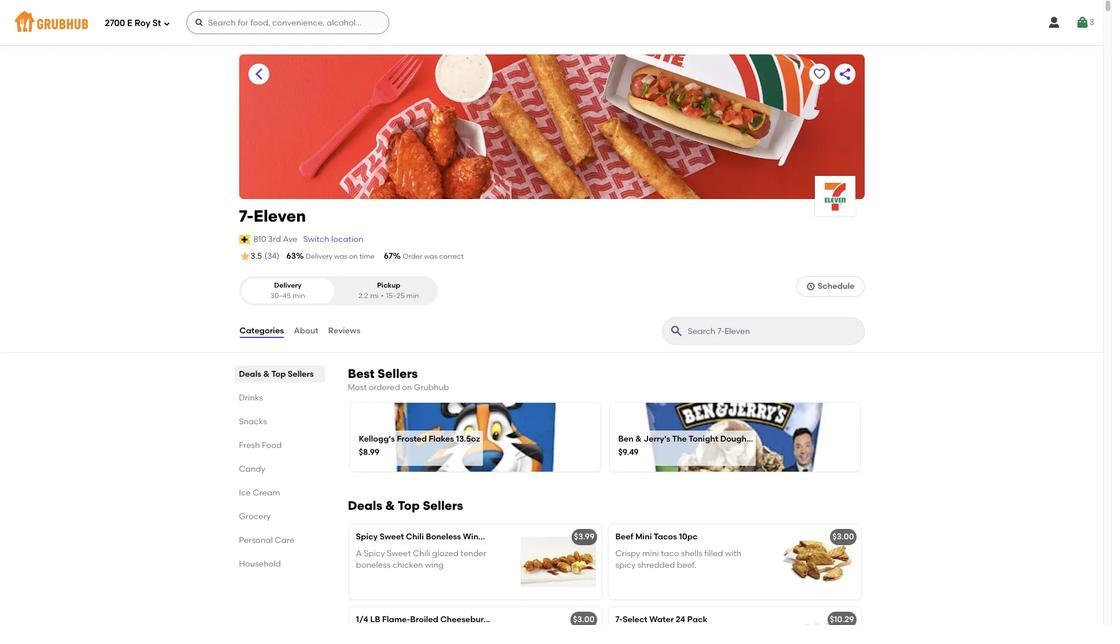 Task type: locate. For each thing, give the bounding box(es) containing it.
grocery
[[239, 512, 271, 522]]

7-select water 24 pack
[[616, 616, 708, 626]]

1 horizontal spatial $3.00
[[833, 533, 855, 543]]

svg image
[[1048, 16, 1062, 30], [195, 18, 204, 27], [164, 20, 170, 27]]

delivery for 30–45
[[274, 282, 302, 290]]

shredded
[[638, 561, 675, 571]]

& up spicy sweet chili boneless wings 8 count
[[386, 499, 395, 514]]

household
[[239, 560, 281, 570]]

star icon image
[[239, 251, 251, 263]]

7- left "water"
[[616, 616, 623, 626]]

beef
[[616, 533, 634, 543]]

a spicy sweet chili glazed tender boneless chicken wing
[[356, 549, 487, 571]]

1 vertical spatial delivery
[[274, 282, 302, 290]]

1 min from the left
[[293, 292, 305, 300]]

2 was from the left
[[424, 253, 438, 261]]

0 vertical spatial deals
[[239, 370, 261, 380]]

0 vertical spatial svg image
[[1076, 16, 1090, 30]]

1 vertical spatial on
[[402, 383, 412, 393]]

option group containing delivery 30–45 min
[[239, 277, 438, 306]]

switch location
[[303, 235, 364, 244]]

sweet inside a spicy sweet chili glazed tender boneless chicken wing
[[387, 549, 411, 559]]

caret left icon image
[[252, 67, 266, 81]]

option group
[[239, 277, 438, 306]]

0 vertical spatial chili
[[406, 533, 424, 543]]

810 3rd ave
[[254, 235, 298, 244]]

crispy
[[616, 549, 641, 559]]

1 vertical spatial sweet
[[387, 549, 411, 559]]

2700 e roy st
[[105, 18, 161, 28]]

was down location
[[334, 253, 348, 261]]

2 min from the left
[[407, 292, 419, 300]]

delivery inside the delivery 30–45 min
[[274, 282, 302, 290]]

svg image inside 3 button
[[1076, 16, 1090, 30]]

chili
[[406, 533, 424, 543], [413, 549, 430, 559]]

&
[[263, 370, 270, 380], [636, 435, 642, 444], [386, 499, 395, 514]]

drinks
[[239, 394, 263, 403]]

1 was from the left
[[334, 253, 348, 261]]

7-eleven
[[239, 206, 306, 226]]

chili up wing
[[413, 549, 430, 559]]

1 vertical spatial &
[[636, 435, 642, 444]]

24
[[676, 616, 686, 626]]

Search 7-Eleven search field
[[687, 326, 861, 337]]

0 vertical spatial on
[[349, 253, 358, 261]]

svg image for schedule
[[807, 282, 816, 292]]

ben & jerry's the tonight dough... $9.49
[[619, 435, 754, 458]]

chili up a spicy sweet chili glazed tender boneless chicken wing
[[406, 533, 424, 543]]

top up drinks tab
[[271, 370, 286, 380]]

1 horizontal spatial delivery
[[306, 253, 333, 261]]

1 vertical spatial $3.00
[[573, 616, 595, 626]]

grocery tab
[[239, 511, 320, 523]]

0 horizontal spatial sellers
[[288, 370, 314, 380]]

main navigation navigation
[[0, 0, 1104, 45]]

1 vertical spatial top
[[398, 499, 420, 514]]

3rd
[[268, 235, 281, 244]]

time
[[360, 253, 375, 261]]

$3.00
[[833, 533, 855, 543], [573, 616, 595, 626]]

min right 30–45 on the left
[[293, 292, 305, 300]]

mini
[[636, 533, 652, 543]]

on right "ordered"
[[402, 383, 412, 393]]

0 horizontal spatial $3.00
[[573, 616, 595, 626]]

1 vertical spatial svg image
[[807, 282, 816, 292]]

roy
[[135, 18, 150, 28]]

30–45
[[271, 292, 291, 300]]

2 horizontal spatial &
[[636, 435, 642, 444]]

care
[[275, 536, 295, 546]]

1/4 lb flame-broiled cheeseburger
[[356, 616, 497, 626]]

0 vertical spatial top
[[271, 370, 286, 380]]

$8.99
[[359, 448, 380, 458]]

most
[[348, 383, 367, 393]]

1 horizontal spatial svg image
[[1076, 16, 1090, 30]]

order
[[403, 253, 423, 261]]

min right 15–25
[[407, 292, 419, 300]]

delivery
[[306, 253, 333, 261], [274, 282, 302, 290]]

3.5
[[251, 252, 262, 261]]

7- up subscription pass icon
[[239, 206, 254, 226]]

0 horizontal spatial deals & top sellers
[[239, 370, 314, 380]]

0 vertical spatial &
[[263, 370, 270, 380]]

0 horizontal spatial delivery
[[274, 282, 302, 290]]

count
[[497, 533, 520, 543]]

0 vertical spatial delivery
[[306, 253, 333, 261]]

63
[[287, 252, 296, 261]]

7- for select
[[616, 616, 623, 626]]

1 vertical spatial chili
[[413, 549, 430, 559]]

0 horizontal spatial &
[[263, 370, 270, 380]]

0 horizontal spatial deals
[[239, 370, 261, 380]]

household tab
[[239, 559, 320, 571]]

about button
[[293, 311, 319, 352]]

& right ben
[[636, 435, 642, 444]]

delivery for was
[[306, 253, 333, 261]]

15–25
[[386, 292, 405, 300]]

subscription pass image
[[239, 235, 251, 244]]

1 horizontal spatial was
[[424, 253, 438, 261]]

0 horizontal spatial 7-
[[239, 206, 254, 226]]

sellers inside best sellers most ordered on grubhub
[[378, 367, 418, 381]]

pack
[[688, 616, 708, 626]]

deals
[[239, 370, 261, 380], [348, 499, 383, 514]]

delivery up 30–45 on the left
[[274, 282, 302, 290]]

sweet
[[380, 533, 404, 543], [387, 549, 411, 559]]

wing
[[425, 561, 444, 571]]

1 horizontal spatial deals
[[348, 499, 383, 514]]

min
[[293, 292, 305, 300], [407, 292, 419, 300]]

tender
[[461, 549, 487, 559]]

categories
[[240, 326, 284, 336]]

was right the order
[[424, 253, 438, 261]]

sellers up drinks tab
[[288, 370, 314, 380]]

ice cream tab
[[239, 487, 320, 500]]

0 vertical spatial 7-
[[239, 206, 254, 226]]

was for 63
[[334, 253, 348, 261]]

the
[[673, 435, 687, 444]]

wings
[[463, 533, 488, 543]]

on left 'time'
[[349, 253, 358, 261]]

best sellers most ordered on grubhub
[[348, 367, 449, 393]]

svg image inside schedule 'button'
[[807, 282, 816, 292]]

sellers inside tab
[[288, 370, 314, 380]]

spicy up a
[[356, 533, 378, 543]]

1 horizontal spatial 7-
[[616, 616, 623, 626]]

2 vertical spatial &
[[386, 499, 395, 514]]

tonight
[[689, 435, 719, 444]]

ice cream
[[239, 489, 280, 498]]

0 horizontal spatial svg image
[[807, 282, 816, 292]]

sellers
[[378, 367, 418, 381], [288, 370, 314, 380], [423, 499, 463, 514]]

0 vertical spatial sweet
[[380, 533, 404, 543]]

810 3rd ave button
[[253, 233, 298, 246]]

spicy
[[356, 533, 378, 543], [364, 549, 385, 559]]

svg image for 3
[[1076, 16, 1090, 30]]

a
[[356, 549, 362, 559]]

boneless
[[356, 561, 391, 571]]

beef mini tacos 10pc image
[[775, 525, 862, 601]]

grubhub
[[414, 383, 449, 393]]

1 horizontal spatial min
[[407, 292, 419, 300]]

top up spicy sweet chili boneless wings 8 count
[[398, 499, 420, 514]]

0 horizontal spatial was
[[334, 253, 348, 261]]

$3.00 for beef mini tacos 10pc image
[[833, 533, 855, 543]]

1 vertical spatial deals
[[348, 499, 383, 514]]

sellers up "ordered"
[[378, 367, 418, 381]]

3
[[1090, 17, 1095, 27]]

& inside 'ben & jerry's the tonight dough... $9.49'
[[636, 435, 642, 444]]

1 vertical spatial 7-
[[616, 616, 623, 626]]

on
[[349, 253, 358, 261], [402, 383, 412, 393]]

schedule
[[818, 282, 855, 292]]

cream
[[253, 489, 280, 498]]

top
[[271, 370, 286, 380], [398, 499, 420, 514]]

0 vertical spatial $3.00
[[833, 533, 855, 543]]

7-
[[239, 206, 254, 226], [616, 616, 623, 626]]

deals & top sellers up drinks tab
[[239, 370, 314, 380]]

0 vertical spatial deals & top sellers
[[239, 370, 314, 380]]

deals up a
[[348, 499, 383, 514]]

deals & top sellers inside tab
[[239, 370, 314, 380]]

dough...
[[721, 435, 754, 444]]

0 horizontal spatial top
[[271, 370, 286, 380]]

deals up drinks
[[239, 370, 261, 380]]

1 horizontal spatial deals & top sellers
[[348, 499, 463, 514]]

sellers up boneless
[[423, 499, 463, 514]]

1 horizontal spatial sellers
[[378, 367, 418, 381]]

spicy
[[616, 561, 636, 571]]

67
[[384, 252, 393, 261]]

svg image
[[1076, 16, 1090, 30], [807, 282, 816, 292]]

was for 67
[[424, 253, 438, 261]]

delivery down switch
[[306, 253, 333, 261]]

7-eleven logo image
[[815, 176, 856, 217]]

was
[[334, 253, 348, 261], [424, 253, 438, 261]]

1 horizontal spatial on
[[402, 383, 412, 393]]

810
[[254, 235, 266, 244]]

1/4 lb flame-broiled cheeseburger image
[[515, 608, 602, 626]]

personal
[[239, 536, 273, 546]]

deals & top sellers up spicy sweet chili boneless wings 8 count
[[348, 499, 463, 514]]

spicy up boneless
[[364, 549, 385, 559]]

Search for food, convenience, alcohol... search field
[[187, 11, 390, 34]]

0 horizontal spatial min
[[293, 292, 305, 300]]

1 horizontal spatial &
[[386, 499, 395, 514]]

chili inside a spicy sweet chili glazed tender boneless chicken wing
[[413, 549, 430, 559]]

& up drinks tab
[[263, 370, 270, 380]]

share icon image
[[838, 67, 852, 81]]

flame-
[[382, 616, 411, 626]]

top inside tab
[[271, 370, 286, 380]]

1 vertical spatial spicy
[[364, 549, 385, 559]]



Task type: vqa. For each thing, say whether or not it's contained in the screenshot.
Marinated Cooked Shrimp's the Marinated
no



Task type: describe. For each thing, give the bounding box(es) containing it.
10pc
[[679, 533, 698, 543]]

delivery was on time
[[306, 253, 375, 261]]

snacks
[[239, 417, 267, 427]]

categories button
[[239, 311, 285, 352]]

chicken
[[393, 561, 423, 571]]

crispy mini taco shells filled with spicy shredded beef.
[[616, 549, 742, 571]]

magnifying glass icon image
[[670, 325, 684, 339]]

fresh food tab
[[239, 440, 320, 452]]

7- for eleven
[[239, 206, 254, 226]]

$3.00 for 1/4 lb flame-broiled cheeseburger image
[[573, 616, 595, 626]]

glazed
[[432, 549, 459, 559]]

schedule button
[[797, 277, 865, 297]]

shells
[[681, 549, 703, 559]]

7-select water 24 pack image
[[775, 608, 862, 626]]

save this restaurant image
[[813, 67, 827, 81]]

min inside pickup 2.2 mi • 15–25 min
[[407, 292, 419, 300]]

drinks tab
[[239, 392, 320, 405]]

candy
[[239, 465, 265, 475]]

frosted
[[397, 435, 427, 444]]

13.5oz
[[456, 435, 480, 444]]

kellogg's frosted flakes 13.5oz $8.99
[[359, 435, 480, 458]]

•
[[381, 292, 384, 300]]

$10.29
[[830, 616, 855, 626]]

tacos
[[654, 533, 678, 543]]

water
[[650, 616, 674, 626]]

correct
[[439, 253, 464, 261]]

switch location button
[[303, 233, 364, 246]]

kellogg's
[[359, 435, 395, 444]]

1 horizontal spatial top
[[398, 499, 420, 514]]

flakes
[[429, 435, 454, 444]]

min inside the delivery 30–45 min
[[293, 292, 305, 300]]

boneless
[[426, 533, 461, 543]]

beef mini tacos 10pc
[[616, 533, 698, 543]]

taco
[[661, 549, 680, 559]]

(34)
[[265, 252, 280, 261]]

reviews button
[[328, 311, 361, 352]]

1 horizontal spatial svg image
[[195, 18, 204, 27]]

8
[[490, 533, 495, 543]]

1/4
[[356, 616, 369, 626]]

location
[[331, 235, 364, 244]]

spicy inside a spicy sweet chili glazed tender boneless chicken wing
[[364, 549, 385, 559]]

ben
[[619, 435, 634, 444]]

3 button
[[1076, 12, 1095, 33]]

personal care
[[239, 536, 295, 546]]

0 horizontal spatial on
[[349, 253, 358, 261]]

mini
[[643, 549, 659, 559]]

cheeseburger
[[441, 616, 497, 626]]

filled
[[705, 549, 724, 559]]

& inside tab
[[263, 370, 270, 380]]

broiled
[[411, 616, 439, 626]]

switch
[[303, 235, 330, 244]]

beef.
[[677, 561, 697, 571]]

spicy sweet chili boneless wings 8 count image
[[515, 525, 602, 601]]

st
[[153, 18, 161, 28]]

personal care tab
[[239, 535, 320, 547]]

2 horizontal spatial sellers
[[423, 499, 463, 514]]

jerry's
[[644, 435, 671, 444]]

save this restaurant button
[[809, 64, 830, 85]]

candy tab
[[239, 464, 320, 476]]

e
[[127, 18, 132, 28]]

ave
[[283, 235, 298, 244]]

fresh
[[239, 441, 260, 451]]

0 horizontal spatial svg image
[[164, 20, 170, 27]]

pickup 2.2 mi • 15–25 min
[[359, 282, 419, 300]]

lb
[[370, 616, 380, 626]]

ice
[[239, 489, 251, 498]]

best
[[348, 367, 375, 381]]

snacks tab
[[239, 416, 320, 428]]

deals & top sellers tab
[[239, 369, 320, 381]]

mi
[[371, 292, 379, 300]]

reviews
[[328, 326, 361, 336]]

about
[[294, 326, 319, 336]]

2700
[[105, 18, 125, 28]]

spicy sweet chili boneless wings 8 count
[[356, 533, 520, 543]]

fresh food
[[239, 441, 282, 451]]

pickup
[[377, 282, 401, 290]]

$9.49
[[619, 448, 639, 458]]

2.2
[[359, 292, 368, 300]]

$3.99
[[574, 533, 595, 543]]

deals inside tab
[[239, 370, 261, 380]]

food
[[262, 441, 282, 451]]

eleven
[[254, 206, 306, 226]]

0 vertical spatial spicy
[[356, 533, 378, 543]]

1 vertical spatial deals & top sellers
[[348, 499, 463, 514]]

select
[[623, 616, 648, 626]]

2 horizontal spatial svg image
[[1048, 16, 1062, 30]]

on inside best sellers most ordered on grubhub
[[402, 383, 412, 393]]



